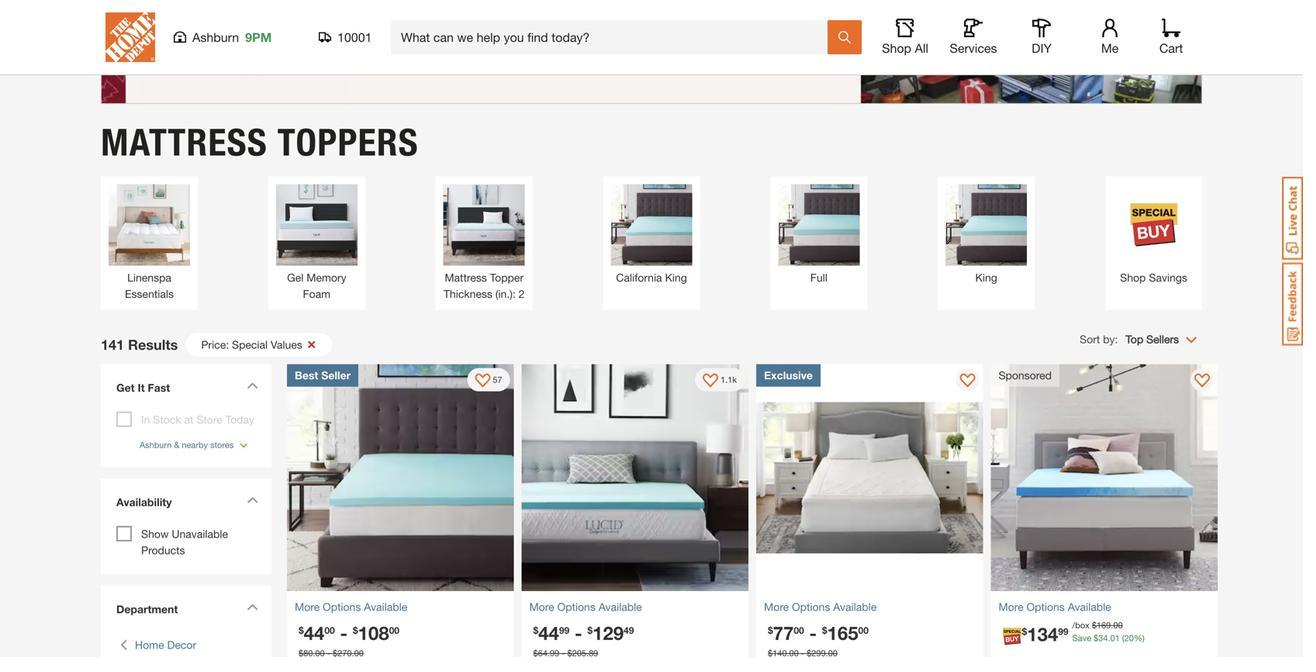 Task type: vqa. For each thing, say whether or not it's contained in the screenshot.
Store Hours Mon-Sat: 6:00am - 9:00pm Sun: 8:00am - 8:00pm
no



Task type: locate. For each thing, give the bounding box(es) containing it.
2 44 from the left
[[539, 622, 559, 644]]

california king image
[[611, 184, 693, 266]]

shop
[[882, 41, 912, 55], [1121, 271, 1146, 284]]

available up /box
[[1068, 601, 1112, 613]]

department link
[[109, 594, 264, 625]]

get it fast
[[116, 381, 170, 394]]

2 - from the left
[[575, 622, 583, 644]]

1 horizontal spatial king
[[976, 271, 998, 284]]

1 44 from the left
[[304, 622, 325, 644]]

20
[[1125, 633, 1134, 643]]

2 display image from the left
[[703, 374, 719, 389]]

44 left 108
[[304, 622, 325, 644]]

sort by: top sellers
[[1080, 333, 1179, 346]]

more options available link up 165
[[764, 599, 976, 615]]

44 for 108
[[304, 622, 325, 644]]

more options available up $ 44 99 - $ 129 49 on the left bottom of the page
[[530, 601, 642, 613]]

gel
[[287, 271, 304, 284]]

44 for 129
[[539, 622, 559, 644]]

1 more options available from the left
[[295, 601, 408, 613]]

shop inside button
[[882, 41, 912, 55]]

What can we help you find today? search field
[[401, 21, 827, 54]]

options for 108
[[323, 601, 361, 613]]

full link
[[779, 184, 860, 286]]

0 vertical spatial caret icon image
[[247, 382, 258, 389]]

$ 77 00 - $ 165 00
[[768, 622, 869, 644]]

options for 165
[[792, 601, 831, 613]]

0 vertical spatial .
[[1111, 620, 1114, 630]]

99 left 129
[[559, 625, 570, 636]]

1 vertical spatial mattress
[[445, 271, 487, 284]]

full image
[[779, 184, 860, 266]]

essentials 3 in. sealycool gel memory foam full mattress topper image
[[991, 364, 1218, 591]]

king down king image
[[976, 271, 998, 284]]

more options available up $ 44 00 - $ 108 00
[[295, 601, 408, 613]]

topper
[[490, 271, 524, 284]]

ashburn left the & on the bottom left
[[140, 440, 172, 450]]

memory
[[307, 271, 347, 284]]

caret icon image inside department link
[[247, 604, 258, 611]]

1 king from the left
[[665, 271, 687, 284]]

1 vertical spatial .
[[1108, 633, 1111, 643]]

essentials
[[125, 288, 174, 300]]

2 more options available link from the left
[[530, 599, 741, 615]]

gel infused memory foam mattress topper image
[[287, 364, 514, 591]]

home decor link
[[135, 637, 196, 653]]

gel memory foam link
[[276, 184, 358, 302]]

more options available
[[295, 601, 408, 613], [530, 601, 642, 613], [764, 601, 877, 613], [999, 601, 1112, 613]]

0 horizontal spatial mattress
[[101, 120, 268, 165]]

10001 button
[[319, 29, 372, 45]]

- left 108
[[340, 622, 348, 644]]

price: special values
[[201, 338, 302, 351]]

caret icon image inside get it fast link
[[247, 382, 258, 389]]

display image
[[475, 374, 491, 389], [703, 374, 719, 389], [960, 374, 976, 389], [1195, 374, 1211, 389]]

more
[[295, 601, 320, 613], [530, 601, 555, 613], [764, 601, 789, 613], [999, 601, 1024, 613]]

/box
[[1073, 620, 1090, 630]]

caret icon image
[[247, 382, 258, 389], [247, 497, 258, 504], [247, 604, 258, 611]]

0 vertical spatial mattress
[[101, 120, 268, 165]]

1 display image from the left
[[475, 374, 491, 389]]

0 horizontal spatial ashburn
[[140, 440, 172, 450]]

$ inside $ 134 99
[[1022, 626, 1028, 637]]

4 display image from the left
[[1195, 374, 1211, 389]]

services
[[950, 41, 998, 55]]

- left 165
[[810, 622, 817, 644]]

0 horizontal spatial -
[[340, 622, 348, 644]]

$ 44 00 - $ 108 00
[[299, 622, 400, 644]]

1 horizontal spatial mattress
[[445, 271, 487, 284]]

. up 01
[[1111, 620, 1114, 630]]

toppers
[[277, 120, 419, 165]]

nearby
[[182, 440, 208, 450]]

more options available up $ 134 99
[[999, 601, 1112, 613]]

3 more options available from the left
[[764, 601, 877, 613]]

1 vertical spatial shop
[[1121, 271, 1146, 284]]

01
[[1111, 633, 1120, 643]]

1 vertical spatial caret icon image
[[247, 497, 258, 504]]

- left 129
[[575, 622, 583, 644]]

1 vertical spatial ashburn
[[140, 440, 172, 450]]

me
[[1102, 41, 1119, 55]]

options
[[323, 601, 361, 613], [558, 601, 596, 613], [792, 601, 831, 613], [1027, 601, 1065, 613]]

2 available from the left
[[599, 601, 642, 613]]

savings
[[1149, 271, 1188, 284]]

3 caret icon image from the top
[[247, 604, 258, 611]]

more options available up $ 77 00 - $ 165 00
[[764, 601, 877, 613]]

availability link
[[109, 487, 264, 522]]

options up $ 77 00 - $ 165 00
[[792, 601, 831, 613]]

1 more options available link from the left
[[295, 599, 506, 615]]

more up $ 44 99 - $ 129 49 on the left bottom of the page
[[530, 601, 555, 613]]

99 inside $ 134 99
[[1059, 626, 1069, 637]]

by:
[[1104, 333, 1118, 346]]

$ 44 99 - $ 129 49
[[533, 622, 634, 644]]

available up the 49
[[599, 601, 642, 613]]

shop left the savings
[[1121, 271, 1146, 284]]

more options available link up 169 on the right
[[999, 599, 1211, 615]]

it
[[138, 381, 145, 394]]

more up $ 44 00 - $ 108 00
[[295, 601, 320, 613]]

3 more options available link from the left
[[764, 599, 976, 615]]

more options available link up the 49
[[530, 599, 741, 615]]

diy
[[1032, 41, 1052, 55]]

2 options from the left
[[558, 601, 596, 613]]

0 horizontal spatial 44
[[304, 622, 325, 644]]

caret icon image inside availability link
[[247, 497, 258, 504]]

more options available link for 108
[[295, 599, 506, 615]]

1 options from the left
[[323, 601, 361, 613]]

options up $ 44 99 - $ 129 49 on the left bottom of the page
[[558, 601, 596, 613]]

gel memory foam image
[[276, 184, 358, 266]]

options up $ 134 99
[[1027, 601, 1065, 613]]

3 options from the left
[[792, 601, 831, 613]]

1 horizontal spatial ashburn
[[192, 30, 239, 45]]

1 horizontal spatial 99
[[1059, 626, 1069, 637]]

shop savings image
[[1114, 184, 1195, 266]]

the home depot logo image
[[106, 12, 155, 62]]

exclusive
[[764, 369, 813, 382]]

more up $ 134 99
[[999, 601, 1024, 613]]

king
[[665, 271, 687, 284], [976, 271, 998, 284]]

king link
[[946, 184, 1028, 286]]

shop savings
[[1121, 271, 1188, 284]]

available up 108
[[364, 601, 408, 613]]

mattress
[[101, 120, 268, 165], [445, 271, 487, 284]]

king right california
[[665, 271, 687, 284]]

more up 77
[[764, 601, 789, 613]]

1 horizontal spatial .
[[1111, 620, 1114, 630]]

3 - from the left
[[810, 622, 817, 644]]

1 horizontal spatial -
[[575, 622, 583, 644]]

ashburn & nearby stores
[[140, 440, 234, 450]]

price:
[[201, 338, 229, 351]]

more for 129
[[530, 601, 555, 613]]

- for 108
[[340, 622, 348, 644]]

.
[[1111, 620, 1114, 630], [1108, 633, 1111, 643]]

king image
[[946, 184, 1028, 266]]

1 - from the left
[[340, 622, 348, 644]]

99 left /box
[[1059, 626, 1069, 637]]

live chat image
[[1283, 177, 1304, 260]]

full
[[811, 271, 828, 284]]

feedback link image
[[1283, 262, 1304, 346]]

0 vertical spatial shop
[[882, 41, 912, 55]]

foam
[[303, 288, 331, 300]]

99 inside $ 44 99 - $ 129 49
[[559, 625, 570, 636]]

mattress topper thickness (in.): 2 link
[[444, 184, 525, 302]]

3 more from the left
[[764, 601, 789, 613]]

results
[[128, 336, 178, 353]]

. down 169 on the right
[[1108, 633, 1111, 643]]

0 horizontal spatial .
[[1108, 633, 1111, 643]]

more options available for 108
[[295, 601, 408, 613]]

0 horizontal spatial king
[[665, 271, 687, 284]]

0 horizontal spatial 99
[[559, 625, 570, 636]]

1 available from the left
[[364, 601, 408, 613]]

available up 165
[[834, 601, 877, 613]]

ashburn for ashburn 9pm
[[192, 30, 239, 45]]

today
[[226, 413, 255, 426]]

165
[[828, 622, 859, 644]]

141 results
[[101, 336, 178, 353]]

2 more options available from the left
[[530, 601, 642, 613]]

california
[[616, 271, 662, 284]]

more for 165
[[764, 601, 789, 613]]

0 horizontal spatial shop
[[882, 41, 912, 55]]

3 display image from the left
[[960, 374, 976, 389]]

99 for -
[[559, 625, 570, 636]]

1 horizontal spatial shop
[[1121, 271, 1146, 284]]

shop for shop all
[[882, 41, 912, 55]]

1 caret icon image from the top
[[247, 382, 258, 389]]

1.1k button
[[695, 368, 745, 391]]

-
[[340, 622, 348, 644], [575, 622, 583, 644], [810, 622, 817, 644]]

2 horizontal spatial -
[[810, 622, 817, 644]]

1 horizontal spatial 44
[[539, 622, 559, 644]]

2
[[519, 288, 525, 300]]

0 vertical spatial ashburn
[[192, 30, 239, 45]]

2 vertical spatial caret icon image
[[247, 604, 258, 611]]

2 caret icon image from the top
[[247, 497, 258, 504]]

options up $ 44 00 - $ 108 00
[[323, 601, 361, 613]]

shop left all
[[882, 41, 912, 55]]

00
[[1114, 620, 1123, 630], [325, 625, 335, 636], [389, 625, 400, 636], [794, 625, 804, 636], [859, 625, 869, 636]]

top
[[1126, 333, 1144, 346]]

(in.):
[[496, 288, 516, 300]]

4 more options available link from the left
[[999, 599, 1211, 615]]

caret icon image for department
[[247, 604, 258, 611]]

ashburn left the 9pm
[[192, 30, 239, 45]]

4 more options available from the left
[[999, 601, 1112, 613]]

linenspa
[[127, 271, 171, 284]]

linenspa essentials image
[[109, 184, 190, 266]]

ashburn
[[192, 30, 239, 45], [140, 440, 172, 450]]

1 more from the left
[[295, 601, 320, 613]]

2 more from the left
[[530, 601, 555, 613]]

3 available from the left
[[834, 601, 877, 613]]

more options available link
[[295, 599, 506, 615], [530, 599, 741, 615], [764, 599, 976, 615], [999, 599, 1211, 615]]

more options available link up 108
[[295, 599, 506, 615]]

44
[[304, 622, 325, 644], [539, 622, 559, 644]]

44 left 129
[[539, 622, 559, 644]]

mattress inside mattress topper thickness (in.): 2
[[445, 271, 487, 284]]



Task type: describe. For each thing, give the bounding box(es) containing it.
linenspa essentials
[[125, 271, 174, 300]]

show unavailable products link
[[141, 528, 228, 557]]

save
[[1073, 633, 1092, 643]]

sellers
[[1147, 333, 1179, 346]]

diy button
[[1017, 19, 1067, 56]]

services button
[[949, 19, 999, 56]]

mattress for mattress topper thickness (in.): 2
[[445, 271, 487, 284]]

values
[[271, 338, 302, 351]]

at
[[184, 413, 194, 426]]

mattress for mattress toppers
[[101, 120, 268, 165]]

- for 129
[[575, 622, 583, 644]]

show unavailable products
[[141, 528, 228, 557]]

stores
[[210, 440, 234, 450]]

available for 108
[[364, 601, 408, 613]]

shop all button
[[881, 19, 930, 56]]

134
[[1028, 623, 1059, 645]]

sponsored banner image
[[101, 0, 1203, 104]]

stock
[[153, 413, 181, 426]]

ashburn 9pm
[[192, 30, 272, 45]]

more options available link for 129
[[530, 599, 741, 615]]

home decor
[[135, 639, 196, 651]]

price: special values button
[[186, 333, 332, 357]]

%)
[[1134, 633, 1145, 643]]

mattress topper thickness (in.): 2 image
[[444, 184, 525, 266]]

2 king from the left
[[976, 271, 998, 284]]

availability
[[116, 496, 172, 509]]

california king
[[616, 271, 687, 284]]

seller
[[321, 369, 351, 382]]

141
[[101, 336, 124, 353]]

gel and aloe infused memory foam topper image
[[522, 364, 749, 591]]

products
[[141, 544, 185, 557]]

linenspa essentials link
[[109, 184, 190, 302]]

4 available from the left
[[1068, 601, 1112, 613]]

3 in. quilted cooling gel memory foam mattress topper image
[[757, 364, 984, 591]]

california king link
[[611, 184, 693, 286]]

1.1k
[[721, 375, 737, 385]]

best
[[295, 369, 318, 382]]

more options available for 129
[[530, 601, 642, 613]]

in stock at store today
[[141, 413, 255, 426]]

display image inside 57 dropdown button
[[475, 374, 491, 389]]

57 button
[[467, 368, 510, 391]]

thickness
[[444, 288, 493, 300]]

sort
[[1080, 333, 1101, 346]]

me button
[[1086, 19, 1135, 56]]

mattress topper thickness (in.): 2
[[444, 271, 525, 300]]

available for 165
[[834, 601, 877, 613]]

77
[[773, 622, 794, 644]]

gel memory foam
[[287, 271, 347, 300]]

best seller
[[295, 369, 351, 382]]

129
[[593, 622, 624, 644]]

57
[[493, 375, 502, 385]]

decor
[[167, 639, 196, 651]]

99 for 134
[[1059, 626, 1069, 637]]

more for 108
[[295, 601, 320, 613]]

sponsored
[[999, 369, 1052, 382]]

display image inside 1.1k dropdown button
[[703, 374, 719, 389]]

available for 129
[[599, 601, 642, 613]]

special
[[232, 338, 268, 351]]

all
[[915, 41, 929, 55]]

get
[[116, 381, 135, 394]]

shop for shop savings
[[1121, 271, 1146, 284]]

caret icon image for availability
[[247, 497, 258, 504]]

4 more from the left
[[999, 601, 1024, 613]]

shop all
[[882, 41, 929, 55]]

169
[[1097, 620, 1111, 630]]

more options available for 165
[[764, 601, 877, 613]]

cart link
[[1155, 19, 1189, 56]]

get it fast link
[[109, 372, 264, 408]]

108
[[358, 622, 389, 644]]

more options available link for 165
[[764, 599, 976, 615]]

show
[[141, 528, 169, 540]]

34
[[1099, 633, 1108, 643]]

options for 129
[[558, 601, 596, 613]]

home
[[135, 639, 164, 651]]

$ 134 99
[[1022, 623, 1069, 645]]

10001
[[338, 30, 372, 45]]

caret icon image for get it fast
[[247, 382, 258, 389]]

9pm
[[245, 30, 272, 45]]

00 inside /box $ 169 . 00 save $ 34 . 01 ( 20 %)
[[1114, 620, 1123, 630]]

ashburn for ashburn & nearby stores
[[140, 440, 172, 450]]

back caret image
[[120, 637, 127, 653]]

cart
[[1160, 41, 1184, 55]]

fast
[[148, 381, 170, 394]]

&
[[174, 440, 180, 450]]

mattress toppers
[[101, 120, 419, 165]]

in
[[141, 413, 150, 426]]

4 options from the left
[[1027, 601, 1065, 613]]

/box $ 169 . 00 save $ 34 . 01 ( 20 %)
[[1073, 620, 1145, 643]]

(
[[1123, 633, 1125, 643]]

in stock at store today link
[[141, 413, 255, 426]]

department
[[116, 603, 178, 616]]

unavailable
[[172, 528, 228, 540]]

- for 165
[[810, 622, 817, 644]]

store
[[197, 413, 223, 426]]



